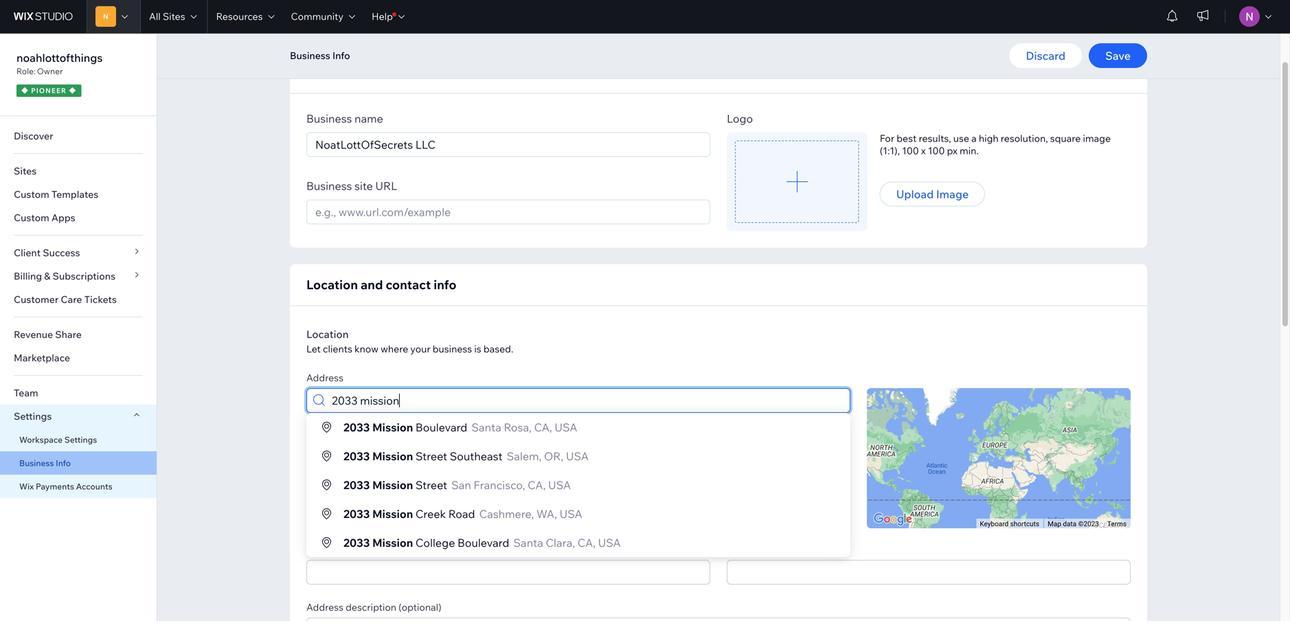Task type: vqa. For each thing, say whether or not it's contained in the screenshot.
first Street from the bottom of the page
yes



Task type: locate. For each thing, give the bounding box(es) containing it.
0 vertical spatial street
[[416, 449, 447, 463]]

0 vertical spatial santa
[[472, 420, 501, 434]]

all
[[149, 10, 161, 22]]

workspace settings link
[[0, 428, 157, 451]]

apps
[[51, 212, 75, 224]]

0 vertical spatial ca,
[[534, 420, 552, 434]]

1 vertical spatial ca,
[[528, 478, 546, 492]]

your
[[410, 343, 430, 355]]

0 vertical spatial and
[[362, 65, 384, 80]]

custom left apps
[[14, 212, 49, 224]]

4 2033 from the top
[[344, 507, 370, 521]]

business info down community
[[290, 49, 350, 61]]

sites down discover on the top left
[[14, 165, 37, 177]]

1 horizontal spatial site
[[387, 65, 409, 80]]

templates
[[51, 188, 98, 200]]

3 2033 from the top
[[344, 478, 370, 492]]

2033 for 2033 mission boulevard santa rosa, ca, usa
[[344, 420, 370, 434]]

ca,
[[534, 420, 552, 434], [528, 478, 546, 492], [578, 536, 596, 550]]

and up "name"
[[362, 65, 384, 80]]

list box
[[306, 413, 851, 557]]

2 vertical spatial ca,
[[578, 536, 596, 550]]

0 horizontal spatial business info
[[19, 458, 71, 468]]

2 mission from the top
[[372, 449, 413, 463]]

info up business and site details
[[332, 49, 350, 61]]

1 2033 from the top
[[344, 420, 370, 434]]

100
[[902, 145, 919, 157], [928, 145, 945, 157]]

community
[[291, 10, 344, 22]]

2033 mission college boulevard santa clara, ca, usa
[[344, 536, 621, 550]]

business info inside button
[[290, 49, 350, 61]]

wix
[[19, 481, 34, 492]]

address down "let"
[[306, 372, 343, 384]]

usa right or,
[[566, 449, 589, 463]]

1 vertical spatial boulevard
[[458, 536, 509, 550]]

southeast
[[450, 449, 503, 463]]

subscriptions
[[53, 270, 116, 282]]

2033 for 2033 mission college boulevard santa clara, ca, usa
[[344, 536, 370, 550]]

settings down team
[[14, 410, 52, 422]]

location for and
[[306, 277, 358, 292]]

0 horizontal spatial 100
[[902, 145, 919, 157]]

1 horizontal spatial santa
[[513, 536, 543, 550]]

2 address from the top
[[306, 601, 343, 613]]

1 horizontal spatial settings
[[64, 435, 97, 445]]

2033 right city at the bottom of page
[[344, 536, 370, 550]]

upload
[[896, 187, 934, 201]]

100 down results,
[[928, 145, 945, 157]]

1 vertical spatial sites
[[14, 165, 37, 177]]

0 vertical spatial custom
[[14, 188, 49, 200]]

business down community
[[290, 49, 330, 61]]

info inside button
[[332, 49, 350, 61]]

usa for santa rosa, ca, usa
[[555, 420, 577, 434]]

2 2033 from the top
[[344, 449, 370, 463]]

Type your business name field
[[311, 133, 706, 156]]

team link
[[0, 381, 157, 405]]

mission for street southeast
[[372, 449, 413, 463]]

address left description
[[306, 601, 343, 613]]

1 address from the top
[[306, 372, 343, 384]]

custom for custom apps
[[14, 212, 49, 224]]

team
[[14, 387, 38, 399]]

2033 down "apartment, suite, etc."
[[344, 507, 370, 521]]

e.g., www.url.com/example field
[[311, 200, 706, 224]]

2033 mission street san francisco, ca, usa
[[344, 478, 571, 492]]

2033 up "apartment, suite, etc."
[[344, 449, 370, 463]]

1 vertical spatial location
[[306, 328, 349, 341]]

◆
[[21, 86, 29, 95], [69, 86, 77, 95]]

1 horizontal spatial sites
[[163, 10, 185, 22]]

usa up or,
[[555, 420, 577, 434]]

1 vertical spatial business info
[[19, 458, 71, 468]]

keyboard
[[980, 520, 1009, 528]]

1 horizontal spatial business info
[[290, 49, 350, 61]]

usa
[[555, 420, 577, 434], [566, 449, 589, 463], [548, 478, 571, 492], [560, 507, 582, 521], [598, 536, 621, 550]]

business
[[433, 343, 472, 355]]

2033 for 2033 mission creek road cashmere, wa, usa
[[344, 507, 370, 521]]

1 mission from the top
[[372, 420, 413, 434]]

0 vertical spatial business info
[[290, 49, 350, 61]]

billing & subscriptions
[[14, 270, 116, 282]]

1 location from the top
[[306, 277, 358, 292]]

ca, right rosa,
[[534, 420, 552, 434]]

care
[[61, 293, 82, 305]]

site left details
[[387, 65, 409, 80]]

2 street from the top
[[416, 478, 447, 492]]

info up 'wix payments accounts'
[[56, 458, 71, 468]]

street up the creek
[[416, 478, 447, 492]]

0 vertical spatial settings
[[14, 410, 52, 422]]

usa for salem, or, usa
[[566, 449, 589, 463]]

2033 for 2033 mission street southeast salem, or, usa
[[344, 449, 370, 463]]

apartment,
[[306, 487, 358, 499]]

shortcuts
[[1010, 520, 1040, 528]]

0 horizontal spatial site
[[355, 179, 373, 193]]

business info
[[290, 49, 350, 61], [19, 458, 71, 468]]

list box containing 2033 mission
[[306, 413, 851, 557]]

4 mission from the top
[[372, 507, 413, 521]]

2033 right country
[[344, 420, 370, 434]]

0 vertical spatial sites
[[163, 10, 185, 22]]

0 horizontal spatial sites
[[14, 165, 37, 177]]

0 horizontal spatial ◆
[[21, 86, 29, 95]]

payments
[[36, 481, 74, 492]]

info for the business info link
[[56, 458, 71, 468]]

santa up southeast
[[472, 420, 501, 434]]

discard button
[[1010, 43, 1082, 68]]

business info down workspace
[[19, 458, 71, 468]]

usa right wa, in the bottom of the page
[[560, 507, 582, 521]]

&
[[44, 270, 50, 282]]

custom apps link
[[0, 206, 157, 229]]

boulevard down 2033 mission creek road cashmere, wa, usa at the left bottom
[[458, 536, 509, 550]]

revenue
[[14, 328, 53, 340]]

santa
[[472, 420, 501, 434], [513, 536, 543, 550]]

2 location from the top
[[306, 328, 349, 341]]

street
[[416, 449, 447, 463], [416, 478, 447, 492]]

and for location
[[361, 277, 383, 292]]

workspace
[[19, 435, 63, 445]]

billing
[[14, 270, 42, 282]]

◆ down role:
[[21, 86, 29, 95]]

location inside location let clients know where your business is based.
[[306, 328, 349, 341]]

2033 left etc. on the bottom of page
[[344, 478, 370, 492]]

sites right 'all'
[[163, 10, 185, 22]]

custom inside 'link'
[[14, 188, 49, 200]]

address
[[306, 372, 343, 384], [306, 601, 343, 613]]

5 mission from the top
[[372, 536, 413, 550]]

address description (optional)
[[306, 601, 442, 613]]

billing & subscriptions button
[[0, 265, 157, 288]]

1 vertical spatial custom
[[14, 212, 49, 224]]

rosa,
[[504, 420, 532, 434]]

settings
[[14, 410, 52, 422], [64, 435, 97, 445]]

5 2033 from the top
[[344, 536, 370, 550]]

0 horizontal spatial info
[[56, 458, 71, 468]]

street up 2033 mission street san francisco, ca, usa
[[416, 449, 447, 463]]

custom up custom apps
[[14, 188, 49, 200]]

mission for creek road
[[372, 507, 413, 521]]

country
[[306, 429, 343, 441]]

image
[[936, 187, 969, 201]]

business up business name
[[306, 65, 359, 80]]

help button
[[363, 0, 413, 33]]

business info inside sidebar element
[[19, 458, 71, 468]]

1 horizontal spatial info
[[332, 49, 350, 61]]

wix payments accounts
[[19, 481, 112, 492]]

or,
[[544, 449, 564, 463]]

and left contact
[[361, 277, 383, 292]]

1 horizontal spatial ◆
[[69, 86, 77, 95]]

ca, right clara,
[[578, 536, 596, 550]]

site left url
[[355, 179, 373, 193]]

0 vertical spatial location
[[306, 277, 358, 292]]

map region
[[867, 388, 1131, 528]]

business info for the business info link
[[19, 458, 71, 468]]

workspace settings
[[19, 435, 97, 445]]

santa left clara,
[[513, 536, 543, 550]]

1 vertical spatial and
[[361, 277, 383, 292]]

info for business info button
[[332, 49, 350, 61]]

0 vertical spatial boulevard
[[416, 420, 467, 434]]

0 vertical spatial address
[[306, 372, 343, 384]]

and
[[362, 65, 384, 80], [361, 277, 383, 292]]

description
[[346, 601, 396, 613]]

1 vertical spatial info
[[56, 458, 71, 468]]

mission for street
[[372, 478, 413, 492]]

1 vertical spatial address
[[306, 601, 343, 613]]

usa down or,
[[548, 478, 571, 492]]

high
[[979, 132, 999, 144]]

ca, up wa, in the bottom of the page
[[528, 478, 546, 492]]

usa down e.g., apartment 11 field
[[598, 536, 621, 550]]

1 custom from the top
[[14, 188, 49, 200]]

1 street from the top
[[416, 449, 447, 463]]

1 vertical spatial street
[[416, 478, 447, 492]]

revenue share link
[[0, 323, 157, 346]]

0 horizontal spatial settings
[[14, 410, 52, 422]]

where
[[381, 343, 408, 355]]

use
[[953, 132, 969, 144]]

min.
[[960, 145, 979, 157]]

location
[[306, 277, 358, 292], [306, 328, 349, 341]]

0 vertical spatial info
[[332, 49, 350, 61]]

1 horizontal spatial 100
[[928, 145, 945, 157]]

street for street southeast
[[416, 449, 447, 463]]

100 left the "x"
[[902, 145, 919, 157]]

info
[[332, 49, 350, 61], [56, 458, 71, 468]]

2 custom from the top
[[14, 212, 49, 224]]

sites
[[163, 10, 185, 22], [14, 165, 37, 177]]

discover
[[14, 130, 53, 142]]

None field
[[311, 447, 831, 470], [311, 561, 706, 584], [732, 561, 1126, 584], [311, 447, 831, 470], [311, 561, 706, 584], [732, 561, 1126, 584]]

terms link
[[1107, 520, 1127, 528]]

x
[[921, 145, 926, 157]]

3 mission from the top
[[372, 478, 413, 492]]

boulevard up 2033 mission street southeast salem, or, usa
[[416, 420, 467, 434]]

url
[[375, 179, 397, 193]]

settings down settings dropdown button
[[64, 435, 97, 445]]

san
[[451, 478, 471, 492]]

business site url
[[306, 179, 397, 193]]

name
[[355, 112, 383, 125]]

business name
[[306, 112, 383, 125]]

business down workspace
[[19, 458, 54, 468]]

logo
[[727, 112, 753, 125]]

◆ right pioneer
[[69, 86, 77, 95]]

info inside sidebar element
[[56, 458, 71, 468]]

0 horizontal spatial santa
[[472, 420, 501, 434]]

accounts
[[76, 481, 112, 492]]

sites inside sites link
[[14, 165, 37, 177]]



Task type: describe. For each thing, give the bounding box(es) containing it.
settings inside dropdown button
[[14, 410, 52, 422]]

marketplace
[[14, 352, 70, 364]]

revenue share
[[14, 328, 82, 340]]

for best results, use a high resolution, square image (1:1), 100 x 100 px min.
[[880, 132, 1111, 157]]

client success
[[14, 247, 80, 259]]

results,
[[919, 132, 951, 144]]

client success button
[[0, 241, 157, 265]]

customer care tickets link
[[0, 288, 157, 311]]

ca, for francisco,
[[528, 478, 546, 492]]

discard
[[1026, 49, 1066, 63]]

help
[[372, 10, 393, 22]]

image
[[1083, 132, 1111, 144]]

tickets
[[84, 293, 117, 305]]

usa for cashmere, wa, usa
[[560, 507, 582, 521]]

2033 mission creek road cashmere, wa, usa
[[344, 507, 582, 521]]

know
[[355, 343, 379, 355]]

location for let
[[306, 328, 349, 341]]

role:
[[16, 66, 36, 76]]

creek
[[416, 507, 446, 521]]

n button
[[87, 0, 140, 33]]

ca, for rosa,
[[534, 420, 552, 434]]

(optional)
[[399, 601, 442, 613]]

map
[[1048, 520, 1061, 528]]

wa,
[[536, 507, 557, 521]]

and for business
[[362, 65, 384, 80]]

business left url
[[306, 179, 352, 193]]

business info link
[[0, 451, 157, 475]]

wix payments accounts link
[[0, 475, 157, 498]]

map data ©2023
[[1048, 520, 1099, 528]]

1 vertical spatial site
[[355, 179, 373, 193]]

address for address description (optional)
[[306, 601, 343, 613]]

road
[[448, 507, 475, 521]]

custom apps
[[14, 212, 75, 224]]

mission for boulevard
[[372, 420, 413, 434]]

(1:1),
[[880, 145, 900, 157]]

2 100 from the left
[[928, 145, 945, 157]]

info
[[434, 277, 457, 292]]

business and site details
[[306, 65, 452, 80]]

marketplace link
[[0, 346, 157, 370]]

business inside button
[[290, 49, 330, 61]]

etc.
[[386, 487, 402, 499]]

usa for san francisco, ca, usa
[[548, 478, 571, 492]]

noahlottofthings role: owner
[[16, 51, 103, 76]]

salem,
[[507, 449, 542, 463]]

address for address
[[306, 372, 343, 384]]

sidebar element
[[0, 33, 157, 621]]

share
[[55, 328, 82, 340]]

based.
[[484, 343, 513, 355]]

google image
[[870, 510, 916, 528]]

upload image
[[896, 187, 969, 201]]

settings button
[[0, 405, 157, 428]]

business info for business info button
[[290, 49, 350, 61]]

is
[[474, 343, 481, 355]]

let
[[306, 343, 321, 355]]

mission for college boulevard
[[372, 536, 413, 550]]

custom for custom templates
[[14, 188, 49, 200]]

business inside sidebar element
[[19, 458, 54, 468]]

client
[[14, 247, 41, 259]]

apartment, suite, etc.
[[306, 487, 402, 499]]

contact
[[386, 277, 431, 292]]

upload image button
[[880, 182, 985, 206]]

resolution,
[[1001, 132, 1048, 144]]

keyboard shortcuts
[[980, 520, 1040, 528]]

francisco,
[[474, 478, 525, 492]]

keyboard shortcuts button
[[980, 519, 1040, 529]]

resources
[[216, 10, 263, 22]]

a
[[972, 132, 977, 144]]

street for street
[[416, 478, 447, 492]]

2033 mission street southeast salem, or, usa
[[344, 449, 589, 463]]

business info button
[[283, 45, 357, 66]]

e.g., Apartment 11 field
[[311, 504, 846, 528]]

details
[[412, 65, 452, 80]]

2033 for 2033 mission street san francisco, ca, usa
[[344, 478, 370, 492]]

noahlottofthings
[[16, 51, 103, 65]]

business left "name"
[[306, 112, 352, 125]]

clients
[[323, 343, 352, 355]]

save button
[[1089, 43, 1147, 68]]

1 ◆ from the left
[[21, 86, 29, 95]]

cashmere,
[[479, 507, 534, 521]]

custom templates link
[[0, 183, 157, 206]]

city
[[306, 543, 325, 555]]

1 vertical spatial settings
[[64, 435, 97, 445]]

Search for your business address field
[[328, 389, 846, 412]]

for
[[880, 132, 895, 144]]

0 vertical spatial site
[[387, 65, 409, 80]]

terms
[[1107, 520, 1127, 528]]

◆ pioneer ◆
[[21, 86, 77, 95]]

1 100 from the left
[[902, 145, 919, 157]]

clara,
[[546, 536, 575, 550]]

save
[[1106, 49, 1131, 63]]

2 ◆ from the left
[[69, 86, 77, 95]]

1 vertical spatial santa
[[513, 536, 543, 550]]

n
[[103, 12, 108, 21]]

custom templates
[[14, 188, 98, 200]]

customer
[[14, 293, 59, 305]]

sites link
[[0, 159, 157, 183]]

all sites
[[149, 10, 185, 22]]

location let clients know where your business is based.
[[306, 328, 513, 355]]

px
[[947, 145, 958, 157]]



